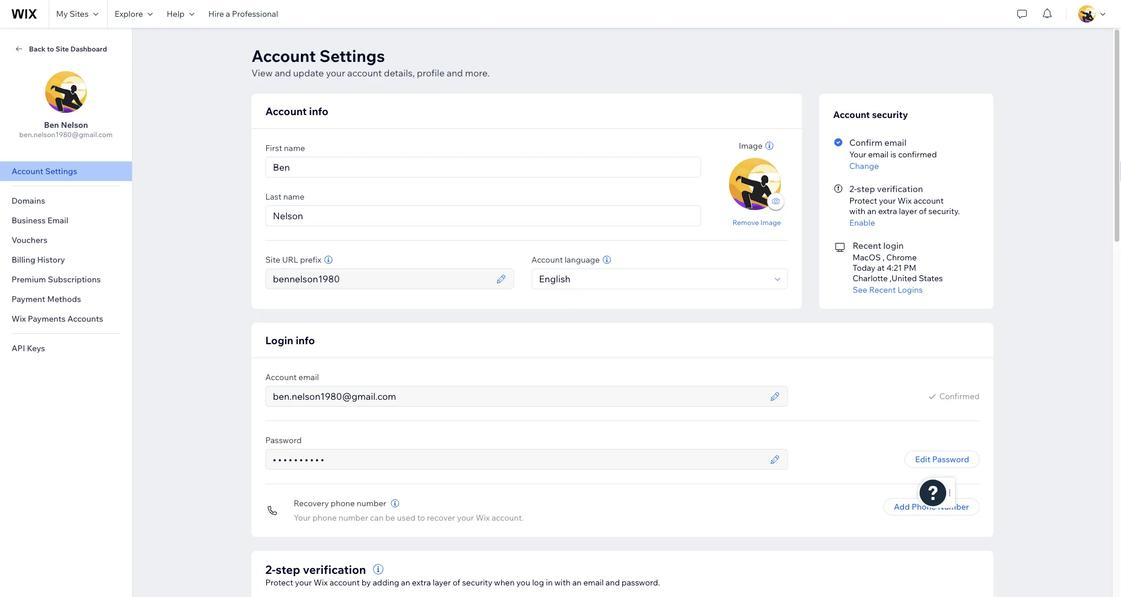 Task type: locate. For each thing, give the bounding box(es) containing it.
your phone number can be used to recover your wix account.
[[294, 513, 524, 523]]

step for 2-step verification protect your wix account with an extra layer of security. enable
[[857, 183, 875, 194]]

see
[[853, 285, 868, 295]]

1 horizontal spatial settings
[[320, 45, 385, 66]]

wix
[[898, 196, 912, 206], [12, 314, 26, 324], [476, 513, 490, 523], [314, 578, 328, 588]]

security.
[[929, 206, 960, 216]]

account for account language
[[532, 255, 563, 265]]

settings for account settings view and update your account details, profile and more.
[[320, 45, 385, 66]]

your right "update"
[[326, 67, 345, 79]]

billing history
[[12, 255, 65, 265]]

be
[[385, 513, 395, 523]]

0 vertical spatial 2-
[[850, 183, 857, 194]]

account up security.
[[914, 196, 944, 206]]

an right in
[[573, 578, 582, 588]]

protect
[[850, 196, 877, 206], [265, 578, 293, 588]]

0 vertical spatial recent
[[853, 240, 882, 251]]

account up the confirm
[[833, 109, 870, 120]]

account for settings
[[347, 67, 382, 79]]

premium subscriptions
[[12, 274, 101, 285]]

1 horizontal spatial verification
[[877, 183, 923, 194]]

0 vertical spatial number
[[357, 498, 386, 509]]

account up first name
[[265, 104, 307, 118]]

2 horizontal spatial and
[[606, 578, 620, 588]]

1 vertical spatial step
[[276, 562, 300, 577]]

name right first
[[284, 143, 305, 153]]

wix left account.
[[476, 513, 490, 523]]

your
[[326, 67, 345, 79], [879, 196, 896, 206], [457, 513, 474, 523], [295, 578, 312, 588]]

and
[[275, 67, 291, 79], [447, 67, 463, 79], [606, 578, 620, 588]]

account for account settings view and update your account details, profile and more.
[[252, 45, 316, 66]]

extra
[[878, 206, 897, 216], [412, 578, 431, 588]]

payment methods
[[12, 294, 81, 304]]

language
[[565, 255, 600, 265]]

0 vertical spatial layer
[[899, 206, 917, 216]]

and right view on the left of page
[[275, 67, 291, 79]]

number for recovery
[[357, 498, 386, 509]]

0 horizontal spatial step
[[276, 562, 300, 577]]

your up change
[[850, 149, 867, 159]]

number up can
[[357, 498, 386, 509]]

1 horizontal spatial with
[[850, 206, 866, 216]]

1 vertical spatial phone
[[313, 513, 337, 523]]

layer right adding
[[433, 578, 451, 588]]

1 vertical spatial account
[[914, 196, 944, 206]]

account language
[[532, 255, 600, 265]]

0 vertical spatial password
[[265, 435, 302, 445]]

your inside 2-step verification protect your wix account with an extra layer of security. enable
[[879, 196, 896, 206]]

and left password.
[[606, 578, 620, 588]]

edit
[[915, 454, 931, 465]]

in
[[546, 578, 553, 588]]

protect down 2-step verification
[[265, 578, 293, 588]]

1 vertical spatial password
[[933, 454, 969, 465]]

account up view on the left of page
[[252, 45, 316, 66]]

remove image
[[733, 218, 781, 227]]

verification down change button
[[877, 183, 923, 194]]

account left the details,
[[347, 67, 382, 79]]

wix up the enable button
[[898, 196, 912, 206]]

0 horizontal spatial 2-
[[265, 562, 276, 577]]

password inside button
[[933, 454, 969, 465]]

layer
[[899, 206, 917, 216], [433, 578, 451, 588]]

payment methods link
[[0, 289, 132, 309]]

name right last
[[283, 192, 305, 202]]

site url prefix
[[265, 255, 321, 265]]

1 vertical spatial protect
[[265, 578, 293, 588]]

change button
[[850, 161, 978, 171]]

with up 'enable'
[[850, 206, 866, 216]]

email left 'is'
[[868, 149, 889, 159]]

enable
[[850, 218, 875, 228]]

your down recovery
[[294, 513, 311, 523]]

to
[[47, 44, 54, 53], [417, 513, 425, 523]]

None field
[[536, 269, 771, 289]]

your inside account settings view and update your account details, profile and more.
[[326, 67, 345, 79]]

0 horizontal spatial settings
[[45, 166, 77, 176]]

1 vertical spatial name
[[283, 192, 305, 202]]

phone right recovery
[[331, 498, 355, 509]]

account inside account settings view and update your account details, profile and more.
[[252, 45, 316, 66]]

0 vertical spatial site
[[56, 44, 69, 53]]

0 horizontal spatial to
[[47, 44, 54, 53]]

and left more.
[[447, 67, 463, 79]]

0 vertical spatial extra
[[878, 206, 897, 216]]

security up the confirm
[[872, 109, 908, 120]]

settings up "update"
[[320, 45, 385, 66]]

recent down charlotte
[[869, 285, 896, 295]]

1 vertical spatial to
[[417, 513, 425, 523]]

2- inside 2-step verification protect your wix account with an extra layer of security. enable
[[850, 183, 857, 194]]

info right login
[[296, 334, 315, 347]]

1 horizontal spatial an
[[573, 578, 582, 588]]

account for account settings
[[12, 166, 43, 176]]

1 vertical spatial settings
[[45, 166, 77, 176]]

1 vertical spatial info
[[296, 334, 315, 347]]

business email
[[12, 215, 68, 225]]

security left when
[[462, 578, 493, 588]]

1 horizontal spatial your
[[850, 149, 867, 159]]

0 horizontal spatial layer
[[433, 578, 451, 588]]

settings
[[320, 45, 385, 66], [45, 166, 77, 176]]

1 horizontal spatial layer
[[899, 206, 917, 216]]

0 vertical spatial phone
[[331, 498, 355, 509]]

extra inside 2-step verification protect your wix account with an extra layer of security. enable
[[878, 206, 897, 216]]

1 vertical spatial image
[[761, 218, 781, 227]]

an right adding
[[401, 578, 410, 588]]

site left the url
[[265, 255, 280, 265]]

account down login
[[265, 372, 297, 382]]

1 horizontal spatial step
[[857, 183, 875, 194]]

name for last name
[[283, 192, 305, 202]]

1 horizontal spatial security
[[872, 109, 908, 120]]

with inside 2-step verification protect your wix account with an extra layer of security. enable
[[850, 206, 866, 216]]

confirmed
[[940, 391, 980, 401]]

site
[[56, 44, 69, 53], [265, 255, 280, 265]]

hire
[[208, 9, 224, 19]]

1 horizontal spatial protect
[[850, 196, 877, 206]]

settings inside "account settings" link
[[45, 166, 77, 176]]

of
[[919, 206, 927, 216], [453, 578, 460, 588]]

account inside the sidebar element
[[12, 166, 43, 176]]

2 vertical spatial account
[[330, 578, 360, 588]]

layer up the enable button
[[899, 206, 917, 216]]

0 horizontal spatial site
[[56, 44, 69, 53]]

2-step verification protect your wix account with an extra layer of security. enable
[[850, 183, 960, 228]]

today
[[853, 263, 876, 273]]

1 vertical spatial layer
[[433, 578, 451, 588]]

wix down payment on the left
[[12, 314, 26, 324]]

hire a professional
[[208, 9, 278, 19]]

None text field
[[269, 450, 767, 470]]

with
[[850, 206, 866, 216], [555, 578, 571, 588]]

edit password button
[[905, 451, 980, 468]]

phone down recovery
[[313, 513, 337, 523]]

phone for recovery
[[331, 498, 355, 509]]

extra right adding
[[412, 578, 431, 588]]

0 vertical spatial protect
[[850, 196, 877, 206]]

extra up the enable button
[[878, 206, 897, 216]]

Choose an account name text field
[[269, 269, 493, 289]]

step inside 2-step verification protect your wix account with an extra layer of security. enable
[[857, 183, 875, 194]]

account inside 2-step verification protect your wix account with an extra layer of security. enable
[[914, 196, 944, 206]]

when
[[494, 578, 515, 588]]

0 horizontal spatial of
[[453, 578, 460, 588]]

by
[[362, 578, 371, 588]]

of up the enable button
[[919, 206, 927, 216]]

number for your
[[339, 513, 368, 523]]

of inside 2-step verification protect your wix account with an extra layer of security. enable
[[919, 206, 927, 216]]

of left when
[[453, 578, 460, 588]]

log
[[532, 578, 544, 588]]

,
[[883, 252, 885, 263]]

info for account info
[[309, 104, 328, 118]]

settings up domains 'link'
[[45, 166, 77, 176]]

logins
[[898, 285, 923, 295]]

0 vertical spatial your
[[850, 149, 867, 159]]

number down 'recovery phone number'
[[339, 513, 368, 523]]

login info
[[265, 334, 315, 347]]

0 horizontal spatial and
[[275, 67, 291, 79]]

email
[[885, 137, 907, 148], [868, 149, 889, 159], [299, 372, 319, 382], [584, 578, 604, 588]]

remove
[[733, 218, 759, 227]]

1 horizontal spatial site
[[265, 255, 280, 265]]

api keys link
[[0, 339, 132, 358]]

update
[[293, 67, 324, 79]]

recent up macos
[[853, 240, 882, 251]]

0 vertical spatial of
[[919, 206, 927, 216]]

2-
[[850, 183, 857, 194], [265, 562, 276, 577]]

business
[[12, 215, 46, 225]]

keys
[[27, 343, 45, 353]]

image
[[739, 141, 763, 151], [761, 218, 781, 227]]

sites
[[70, 9, 89, 19]]

to right used
[[417, 513, 425, 523]]

info down "update"
[[309, 104, 328, 118]]

with right in
[[555, 578, 571, 588]]

info
[[309, 104, 328, 118], [296, 334, 315, 347]]

a
[[226, 9, 230, 19]]

0 vertical spatial security
[[872, 109, 908, 120]]

protect up 'enable'
[[850, 196, 877, 206]]

account left language at top right
[[532, 255, 563, 265]]

0 vertical spatial name
[[284, 143, 305, 153]]

2- for 2-step verification protect your wix account with an extra layer of security. enable
[[850, 183, 857, 194]]

1 horizontal spatial to
[[417, 513, 425, 523]]

1 vertical spatial of
[[453, 578, 460, 588]]

your inside confirm email your email is confirmed change
[[850, 149, 867, 159]]

chrome
[[887, 252, 917, 263]]

0 vertical spatial settings
[[320, 45, 385, 66]]

protect your wix account by adding an extra layer of security when you log in with an email and password.
[[265, 578, 660, 588]]

email
[[47, 215, 68, 225]]

an up 'enable'
[[867, 206, 877, 216]]

2- for 2-step verification
[[265, 562, 276, 577]]

0 horizontal spatial verification
[[303, 562, 366, 577]]

account left 'by'
[[330, 578, 360, 588]]

enable button
[[850, 218, 978, 228]]

password
[[265, 435, 302, 445], [933, 454, 969, 465]]

,united
[[890, 273, 917, 283]]

to right back
[[47, 44, 54, 53]]

0 horizontal spatial with
[[555, 578, 571, 588]]

used
[[397, 513, 416, 523]]

0 horizontal spatial protect
[[265, 578, 293, 588]]

more.
[[465, 67, 490, 79]]

1 vertical spatial verification
[[303, 562, 366, 577]]

site right back
[[56, 44, 69, 53]]

account for account security
[[833, 109, 870, 120]]

0 vertical spatial verification
[[877, 183, 923, 194]]

verification for 2-step verification
[[303, 562, 366, 577]]

1 vertical spatial number
[[339, 513, 368, 523]]

your
[[850, 149, 867, 159], [294, 513, 311, 523]]

1 vertical spatial extra
[[412, 578, 431, 588]]

2 horizontal spatial an
[[867, 206, 877, 216]]

0 vertical spatial info
[[309, 104, 328, 118]]

1 horizontal spatial 2-
[[850, 183, 857, 194]]

1 horizontal spatial of
[[919, 206, 927, 216]]

account inside account settings view and update your account details, profile and more.
[[347, 67, 382, 79]]

your up the enable button
[[879, 196, 896, 206]]

verification up 'by'
[[303, 562, 366, 577]]

1 vertical spatial 2-
[[265, 562, 276, 577]]

view
[[252, 67, 273, 79]]

0 vertical spatial step
[[857, 183, 875, 194]]

1 horizontal spatial extra
[[878, 206, 897, 216]]

verification inside 2-step verification protect your wix account with an extra layer of security. enable
[[877, 183, 923, 194]]

verification for 2-step verification protect your wix account with an extra layer of security. enable
[[877, 183, 923, 194]]

api keys
[[12, 343, 45, 353]]

security
[[872, 109, 908, 120], [462, 578, 493, 588]]

0 vertical spatial account
[[347, 67, 382, 79]]

pm
[[904, 263, 917, 273]]

0 horizontal spatial your
[[294, 513, 311, 523]]

explore
[[115, 9, 143, 19]]

number
[[357, 498, 386, 509], [339, 513, 368, 523]]

sidebar element
[[0, 28, 133, 597]]

0 vertical spatial with
[[850, 206, 866, 216]]

wix payments accounts link
[[0, 309, 132, 329]]

0 vertical spatial to
[[47, 44, 54, 53]]

email right in
[[584, 578, 604, 588]]

wix payments accounts
[[12, 314, 103, 324]]

1 horizontal spatial password
[[933, 454, 969, 465]]

account up the domains
[[12, 166, 43, 176]]

1 horizontal spatial and
[[447, 67, 463, 79]]

settings inside account settings view and update your account details, profile and more.
[[320, 45, 385, 66]]

1 vertical spatial security
[[462, 578, 493, 588]]

methods
[[47, 294, 81, 304]]

name for first name
[[284, 143, 305, 153]]



Task type: describe. For each thing, give the bounding box(es) containing it.
Enter your first name. text field
[[269, 157, 697, 177]]

you
[[517, 578, 530, 588]]

phone
[[912, 502, 936, 512]]

image inside remove image button
[[761, 218, 781, 227]]

recover
[[427, 513, 455, 523]]

4:21
[[887, 263, 902, 273]]

your down 2-step verification
[[295, 578, 312, 588]]

0 horizontal spatial security
[[462, 578, 493, 588]]

0 vertical spatial image
[[739, 141, 763, 151]]

phone for your
[[313, 513, 337, 523]]

ben.nelson1980@gmail.com
[[19, 130, 113, 139]]

settings for account settings
[[45, 166, 77, 176]]

email down login info
[[299, 372, 319, 382]]

wix down 2-step verification
[[314, 578, 328, 588]]

protect inside 2-step verification protect your wix account with an extra layer of security. enable
[[850, 196, 877, 206]]

subscriptions
[[48, 274, 101, 285]]

account settings
[[12, 166, 77, 176]]

wix inside the sidebar element
[[12, 314, 26, 324]]

vouchers
[[12, 235, 47, 245]]

premium subscriptions link
[[0, 270, 132, 289]]

layer inside 2-step verification protect your wix account with an extra layer of security. enable
[[899, 206, 917, 216]]

billing history link
[[0, 250, 132, 270]]

url
[[282, 255, 298, 265]]

step for 2-step verification
[[276, 562, 300, 577]]

dashboard
[[71, 44, 107, 53]]

premium
[[12, 274, 46, 285]]

last name
[[265, 192, 305, 202]]

account for account email
[[265, 372, 297, 382]]

account security
[[833, 109, 908, 120]]

Email address text field
[[269, 387, 767, 406]]

confirm
[[850, 137, 883, 148]]

help button
[[160, 0, 201, 28]]

number
[[938, 502, 969, 512]]

is
[[891, 149, 897, 159]]

login
[[265, 334, 293, 347]]

recovery phone number
[[294, 498, 386, 509]]

Enter your last name. text field
[[269, 206, 697, 226]]

your right recover
[[457, 513, 474, 523]]

first name
[[265, 143, 305, 153]]

api
[[12, 343, 25, 353]]

2-step verification
[[265, 562, 366, 577]]

add phone number button
[[884, 498, 980, 516]]

nelson
[[61, 120, 88, 130]]

login
[[884, 240, 904, 251]]

wix inside 2-step verification protect your wix account with an extra layer of security. enable
[[898, 196, 912, 206]]

history
[[37, 255, 65, 265]]

ben nelson ben.nelson1980@gmail.com
[[19, 120, 113, 139]]

confirmed
[[898, 149, 937, 159]]

recent login macos , chrome today at 4:21 pm charlotte ,united states see recent logins
[[853, 240, 943, 295]]

domains
[[12, 196, 45, 206]]

to inside "link"
[[47, 44, 54, 53]]

accounts
[[67, 314, 103, 324]]

remove image button
[[733, 217, 781, 228]]

details,
[[384, 67, 415, 79]]

charlotte
[[853, 273, 888, 283]]

recovery
[[294, 498, 329, 509]]

add phone number
[[894, 502, 969, 512]]

an inside 2-step verification protect your wix account with an extra layer of security. enable
[[867, 206, 877, 216]]

confirm email your email is confirmed change
[[850, 137, 937, 171]]

states
[[919, 273, 943, 283]]

billing
[[12, 255, 35, 265]]

my
[[56, 9, 68, 19]]

add
[[894, 502, 910, 512]]

my sites
[[56, 9, 89, 19]]

0 horizontal spatial an
[[401, 578, 410, 588]]

password.
[[622, 578, 660, 588]]

prefix
[[300, 255, 321, 265]]

0 horizontal spatial extra
[[412, 578, 431, 588]]

change
[[850, 161, 879, 171]]

back to site dashboard
[[29, 44, 107, 53]]

email up 'is'
[[885, 137, 907, 148]]

payments
[[28, 314, 66, 324]]

account for step
[[914, 196, 944, 206]]

business email link
[[0, 211, 132, 230]]

account.
[[492, 513, 524, 523]]

1 vertical spatial site
[[265, 255, 280, 265]]

account email
[[265, 372, 319, 382]]

back to site dashboard link
[[14, 43, 118, 54]]

edit password
[[915, 454, 969, 465]]

info for login info
[[296, 334, 315, 347]]

1 vertical spatial your
[[294, 513, 311, 523]]

professional
[[232, 9, 278, 19]]

1 vertical spatial with
[[555, 578, 571, 588]]

last
[[265, 192, 282, 202]]

at
[[877, 263, 885, 273]]

macos
[[853, 252, 881, 263]]

account settings view and update your account details, profile and more.
[[252, 45, 490, 79]]

help
[[167, 9, 185, 19]]

profile
[[417, 67, 445, 79]]

1 vertical spatial recent
[[869, 285, 896, 295]]

0 horizontal spatial password
[[265, 435, 302, 445]]

can
[[370, 513, 384, 523]]

account for account info
[[265, 104, 307, 118]]

first
[[265, 143, 282, 153]]

site inside "link"
[[56, 44, 69, 53]]

account settings link
[[0, 162, 132, 181]]



Task type: vqa. For each thing, say whether or not it's contained in the screenshot.
2.
no



